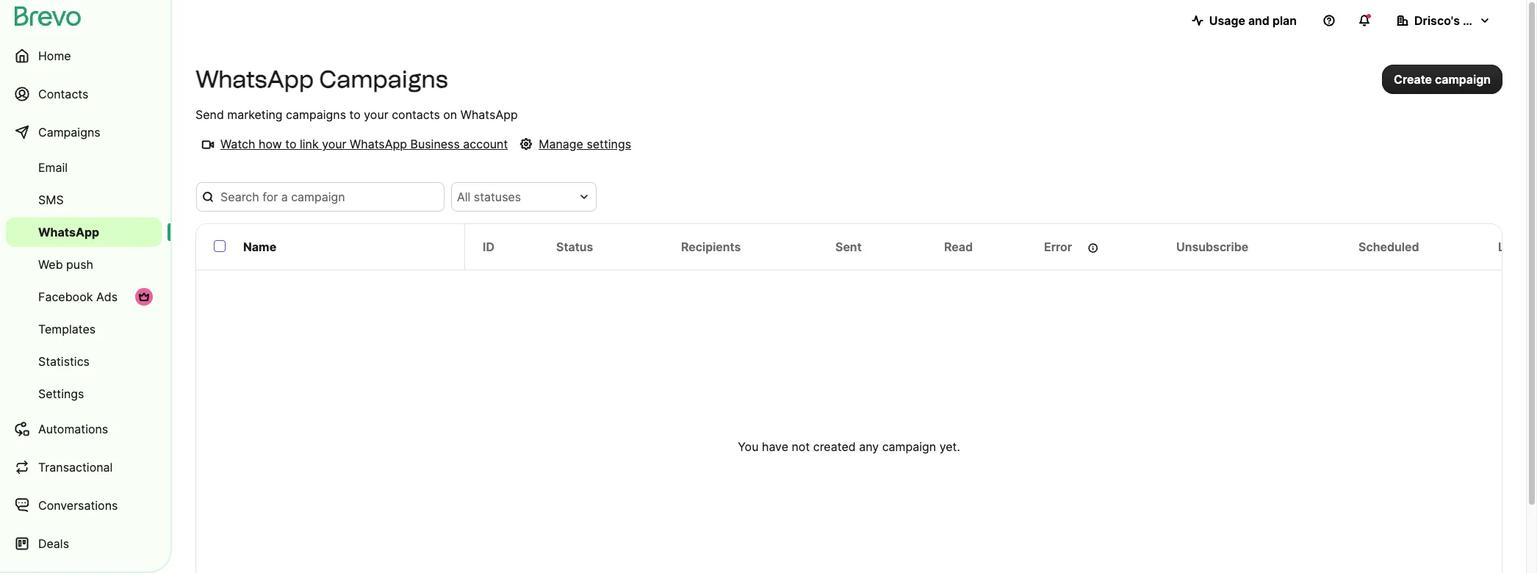 Task type: vqa. For each thing, say whether or not it's contained in the screenshot.
The Based in the 'SEND MESSAGES BASED ON WHETHER CONTACTS OPEN OR CLICK AN EMAIL CAMPAIGN.'
no



Task type: describe. For each thing, give the bounding box(es) containing it.
ads
[[96, 290, 118, 304]]

conversations link
[[6, 488, 162, 523]]

usage
[[1209, 13, 1246, 28]]

not
[[792, 439, 810, 454]]

web push
[[38, 257, 93, 272]]

transactional link
[[6, 450, 162, 485]]

email
[[38, 160, 68, 175]]

account
[[463, 137, 508, 151]]

your for to
[[364, 107, 389, 122]]

usage and plan button
[[1180, 6, 1309, 35]]

send marketing campaigns to your contacts on whatsapp
[[195, 107, 518, 122]]

all
[[457, 190, 471, 204]]

last mo
[[1498, 240, 1537, 254]]

watch how to link your whatsapp business account link
[[195, 135, 508, 153]]

sent
[[836, 240, 862, 254]]

conversations
[[38, 498, 118, 513]]

web
[[38, 257, 63, 272]]

campaign inside button
[[1435, 72, 1491, 87]]

whatsapp campaigns
[[195, 65, 448, 93]]

campaigns
[[286, 107, 346, 122]]

contacts
[[392, 107, 440, 122]]

sms link
[[6, 185, 162, 215]]

last
[[1498, 240, 1523, 254]]

name
[[243, 240, 276, 254]]

0 horizontal spatial campaign
[[882, 439, 936, 454]]

statistics link
[[6, 347, 162, 376]]

business
[[410, 137, 460, 151]]

manage
[[539, 137, 583, 151]]

create
[[1394, 72, 1432, 87]]

error
[[1044, 240, 1072, 254]]

settings
[[587, 137, 631, 151]]

to inside 'link'
[[285, 137, 297, 151]]

whatsapp inside whatsapp link
[[38, 225, 99, 240]]

sms
[[38, 193, 64, 207]]

create campaign button
[[1382, 65, 1503, 94]]

whatsapp inside watch how to link your whatsapp business account 'link'
[[350, 137, 407, 151]]

whatsapp link
[[6, 218, 162, 247]]

deals link
[[6, 526, 162, 561]]

yet.
[[940, 439, 960, 454]]

created
[[813, 439, 856, 454]]

your for link
[[322, 137, 347, 151]]

all statuses
[[457, 190, 521, 204]]

all statuses button
[[451, 182, 597, 212]]

on
[[443, 107, 457, 122]]

recipients
[[681, 240, 741, 254]]

create campaign
[[1394, 72, 1491, 87]]

facebook
[[38, 290, 93, 304]]



Task type: locate. For each thing, give the bounding box(es) containing it.
0 vertical spatial your
[[364, 107, 389, 122]]

manage settings link
[[514, 135, 631, 153]]

home link
[[6, 38, 162, 73]]

0 vertical spatial campaign
[[1435, 72, 1491, 87]]

1 horizontal spatial campaigns
[[319, 65, 448, 93]]

to
[[349, 107, 361, 122], [285, 137, 297, 151]]

campaigns up the email link
[[38, 125, 100, 140]]

email link
[[6, 153, 162, 182]]

statistics
[[38, 354, 90, 369]]

how
[[259, 137, 282, 151]]

send
[[195, 107, 224, 122]]

Search for a campaign search field
[[196, 182, 445, 212]]

your up watch how to link your whatsapp business account
[[364, 107, 389, 122]]

1 horizontal spatial campaign
[[1435, 72, 1491, 87]]

facebook ads link
[[6, 282, 162, 312]]

any
[[859, 439, 879, 454]]

facebook ads
[[38, 290, 118, 304]]

mo
[[1526, 240, 1537, 254]]

id
[[483, 240, 495, 254]]

push
[[66, 257, 93, 272]]

1 vertical spatial campaigns
[[38, 125, 100, 140]]

statuses
[[474, 190, 521, 204]]

usage and plan
[[1209, 13, 1297, 28]]

campaigns inside campaigns link
[[38, 125, 100, 140]]

campaign right create
[[1435, 72, 1491, 87]]

whatsapp up account
[[461, 107, 518, 122]]

1 vertical spatial campaign
[[882, 439, 936, 454]]

1 horizontal spatial to
[[349, 107, 361, 122]]

web push link
[[6, 250, 162, 279]]

your right the link
[[322, 137, 347, 151]]

templates link
[[6, 315, 162, 344]]

left___rvooi image
[[138, 291, 150, 303]]

campaign right any in the right bottom of the page
[[882, 439, 936, 454]]

plan
[[1273, 13, 1297, 28]]

whatsapp down "send marketing campaigns to your contacts on whatsapp"
[[350, 137, 407, 151]]

campaigns
[[319, 65, 448, 93], [38, 125, 100, 140]]

automations
[[38, 422, 108, 437]]

drisco's
[[1415, 13, 1460, 28]]

whatsapp
[[195, 65, 314, 93], [461, 107, 518, 122], [350, 137, 407, 151], [38, 225, 99, 240]]

contacts
[[38, 87, 88, 101]]

your
[[364, 107, 389, 122], [322, 137, 347, 151]]

campaigns up "send marketing campaigns to your contacts on whatsapp"
[[319, 65, 448, 93]]

your inside 'link'
[[322, 137, 347, 151]]

0 horizontal spatial to
[[285, 137, 297, 151]]

you have not created any campaign yet.
[[738, 439, 960, 454]]

unsubscribe
[[1177, 240, 1249, 254]]

have
[[762, 439, 789, 454]]

1 vertical spatial your
[[322, 137, 347, 151]]

0 vertical spatial campaigns
[[319, 65, 448, 93]]

to up watch how to link your whatsapp business account 'link'
[[349, 107, 361, 122]]

contacts link
[[6, 76, 162, 112]]

to left the link
[[285, 137, 297, 151]]

0 vertical spatial to
[[349, 107, 361, 122]]

0 horizontal spatial campaigns
[[38, 125, 100, 140]]

1 vertical spatial to
[[285, 137, 297, 151]]

scheduled
[[1359, 240, 1419, 254]]

watch
[[220, 137, 255, 151]]

transactional
[[38, 460, 113, 475]]

whatsapp up web push
[[38, 225, 99, 240]]

whatsapp up marketing
[[195, 65, 314, 93]]

you
[[738, 439, 759, 454]]

manage settings
[[539, 137, 631, 151]]

templates
[[38, 322, 96, 337]]

home
[[38, 49, 71, 63]]

settings link
[[6, 379, 162, 409]]

automations link
[[6, 412, 162, 447]]

marketing
[[227, 107, 283, 122]]

drisco's drinks
[[1415, 13, 1500, 28]]

0 horizontal spatial your
[[322, 137, 347, 151]]

watch how to link your whatsapp business account
[[220, 137, 508, 151]]

drisco's drinks button
[[1385, 6, 1503, 35]]

and
[[1248, 13, 1270, 28]]

campaign
[[1435, 72, 1491, 87], [882, 439, 936, 454]]

1 horizontal spatial your
[[364, 107, 389, 122]]

settings
[[38, 387, 84, 401]]

drinks
[[1463, 13, 1500, 28]]

read
[[944, 240, 973, 254]]

campaigns link
[[6, 115, 162, 150]]

deals
[[38, 536, 69, 551]]

link
[[300, 137, 319, 151]]

status
[[556, 240, 593, 254]]



